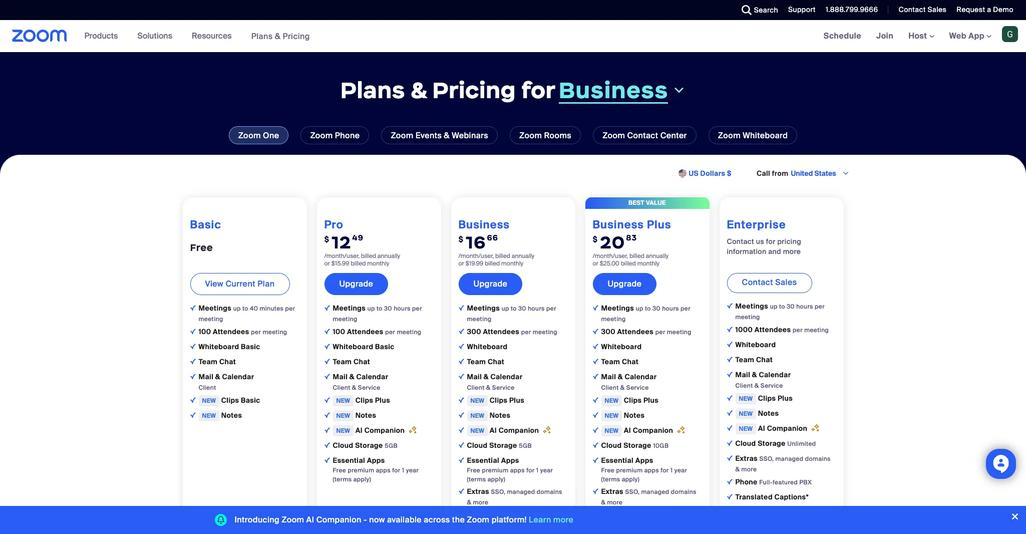 Task type: vqa. For each thing, say whether or not it's contained in the screenshot.


Task type: locate. For each thing, give the bounding box(es) containing it.
1 vertical spatial rooms
[[736, 508, 760, 517]]

schedule link
[[817, 20, 869, 52]]

0 horizontal spatial upgrade
[[339, 279, 374, 289]]

1 vertical spatial pricing
[[433, 76, 516, 105]]

1 monthly from the left
[[367, 259, 390, 267]]

2 horizontal spatial /month/user,
[[593, 252, 628, 260]]

1 horizontal spatial cloud storage 5gb
[[467, 441, 532, 450]]

apply) down cloud storage 10gb
[[622, 475, 640, 483]]

include image
[[727, 303, 733, 309], [190, 305, 196, 311], [593, 305, 599, 311], [324, 457, 330, 463], [593, 457, 599, 463]]

2 upgrade link from the left
[[459, 273, 523, 295]]

center
[[661, 130, 687, 141]]

0 vertical spatial sales
[[928, 5, 947, 14]]

more
[[784, 247, 801, 256], [742, 465, 757, 473], [473, 499, 489, 507], [608, 499, 623, 507], [554, 515, 574, 525]]

1 horizontal spatial 100 attendees per meeting
[[333, 327, 422, 336]]

schedule
[[824, 31, 862, 41]]

1 horizontal spatial sso,
[[626, 488, 640, 496]]

resources
[[192, 31, 232, 41]]

2 upgrade from the left
[[474, 279, 508, 289]]

essential apps free premium apps for 1 year (terms apply) for 16
[[467, 456, 553, 483]]

apply) up -
[[354, 475, 371, 483]]

upgrade down /month/user, billed annually or $25.00 billed monthly
[[608, 279, 642, 289]]

zoom contact center
[[603, 130, 687, 141]]

2 (terms from the left
[[467, 475, 486, 483]]

contact sales link
[[892, 0, 950, 20], [899, 5, 947, 14], [727, 273, 813, 293]]

0 horizontal spatial apply)
[[354, 475, 371, 483]]

2 vertical spatial phone
[[602, 511, 626, 520]]

1 vertical spatial phone
[[736, 477, 758, 486]]

1 horizontal spatial premium
[[482, 466, 509, 474]]

sso,
[[760, 455, 774, 463], [491, 488, 506, 496], [626, 488, 640, 496]]

3 or from the left
[[593, 259, 599, 267]]

to
[[780, 303, 786, 311], [242, 305, 248, 313], [377, 305, 383, 313], [511, 305, 517, 313], [645, 305, 651, 313]]

ok image
[[324, 329, 330, 334], [593, 329, 599, 334], [459, 344, 464, 349], [593, 344, 599, 349], [727, 357, 733, 362], [190, 359, 196, 364], [727, 372, 733, 377], [324, 374, 330, 379], [459, 374, 464, 379], [593, 374, 599, 379], [727, 395, 733, 401], [190, 397, 196, 403], [727, 410, 733, 416], [190, 412, 196, 418], [324, 412, 330, 418], [459, 412, 464, 418], [593, 412, 599, 418], [593, 427, 599, 433], [727, 440, 733, 446], [324, 442, 330, 448], [459, 442, 464, 448], [593, 442, 599, 448], [727, 455, 733, 461], [727, 479, 733, 484], [593, 488, 599, 494], [727, 494, 733, 500]]

2 horizontal spatial upgrade
[[608, 279, 642, 289]]

calendar for business
[[491, 372, 523, 381]]

attendees
[[755, 325, 791, 334], [213, 327, 249, 336], [347, 327, 384, 336], [483, 327, 520, 336], [618, 327, 654, 336]]

sso, down cloud storage unlimited
[[760, 455, 774, 463]]

to for enterprise
[[780, 303, 786, 311]]

available
[[387, 515, 422, 525]]

2 horizontal spatial essential
[[602, 456, 634, 465]]

1 horizontal spatial /month/user,
[[459, 252, 494, 260]]

contact up the information
[[727, 237, 755, 246]]

attendees for basic
[[213, 327, 249, 336]]

2 cloud storage 5gb from the left
[[467, 441, 532, 450]]

contact left the center
[[628, 130, 659, 141]]

0 horizontal spatial extras
[[467, 487, 491, 496]]

companion for business
[[499, 426, 539, 435]]

mail inside mail & calendar client
[[199, 372, 214, 381]]

whiteboard basic
[[199, 342, 260, 351], [333, 342, 395, 351]]

annually right $15.99
[[378, 252, 400, 260]]

managed down 10gb
[[642, 488, 670, 496]]

upgrade link down /month/user, billed annually or $25.00 billed monthly
[[593, 273, 657, 295]]

2 or from the left
[[459, 259, 464, 267]]

0 horizontal spatial 100
[[199, 327, 211, 336]]

meeting inside up to 40 minutes per meeting
[[199, 315, 223, 323]]

3 upgrade link from the left
[[593, 273, 657, 295]]

new notes for enterprise
[[739, 409, 779, 418]]

1 5gb from the left
[[385, 442, 398, 450]]

notes
[[759, 409, 779, 418], [221, 411, 242, 420], [356, 411, 376, 420], [490, 411, 511, 420], [624, 411, 645, 420]]

0 horizontal spatial managed
[[507, 488, 535, 496]]

monthly for 49
[[367, 259, 390, 267]]

2 1 from the left
[[537, 466, 539, 474]]

100 for basic
[[199, 327, 211, 336]]

apply) for 12
[[354, 475, 371, 483]]

0 horizontal spatial year
[[406, 466, 419, 474]]

to for business
[[511, 305, 517, 313]]

phone inside tabs of zoom services tab list
[[335, 130, 360, 141]]

annually for 20
[[646, 252, 669, 260]]

or inside /month/user, billed annually or $19.99 billed monthly
[[459, 259, 464, 267]]

1 horizontal spatial managed
[[642, 488, 670, 496]]

enterprise
[[727, 217, 787, 232]]

upgrade link
[[324, 273, 389, 295], [459, 273, 523, 295], [593, 273, 657, 295]]

sales
[[928, 5, 947, 14], [776, 277, 798, 288]]

1 100 from the left
[[199, 327, 211, 336]]

request
[[957, 5, 986, 14]]

0 horizontal spatial essential
[[333, 456, 365, 465]]

0 horizontal spatial monthly
[[367, 259, 390, 267]]

2 horizontal spatial or
[[593, 259, 599, 267]]

contact sales down and
[[742, 277, 798, 288]]

$ left 12
[[324, 234, 330, 244]]

hours for enterprise
[[797, 303, 814, 311]]

upgrade link for 16
[[459, 273, 523, 295]]

platform!
[[492, 515, 527, 525]]

3 annually from the left
[[646, 252, 669, 260]]

essential for 12
[[333, 456, 365, 465]]

service
[[761, 382, 784, 390], [358, 384, 381, 392], [492, 384, 515, 392], [627, 384, 649, 392]]

300 attendees per meeting for cloud storage 5gb
[[467, 327, 558, 336]]

ai
[[759, 424, 766, 433], [356, 426, 363, 435], [490, 426, 497, 435], [624, 426, 631, 435], [306, 515, 314, 525]]

1 horizontal spatial upgrade link
[[459, 273, 523, 295]]

webinars down captions*
[[769, 508, 801, 517]]

upgrade link down /month/user, billed annually or $15.99 billed monthly
[[324, 273, 389, 295]]

2 horizontal spatial sso,
[[760, 455, 774, 463]]

or left $19.99
[[459, 259, 464, 267]]

webinars right events at the top of the page
[[452, 130, 489, 141]]

0 horizontal spatial apps
[[367, 456, 385, 465]]

3 essential from the left
[[602, 456, 634, 465]]

banner
[[0, 20, 1027, 53]]

view current plan
[[205, 279, 275, 289]]

upgrade down /month/user, billed annually or $15.99 billed monthly
[[339, 279, 374, 289]]

meetings up 1000
[[736, 302, 771, 311]]

sso, managed domains & more for cloud storage 5gb
[[467, 488, 563, 507]]

to inside up to 40 minutes per meeting
[[242, 305, 248, 313]]

clips for enterprise
[[759, 394, 776, 403]]

2 horizontal spatial monthly
[[638, 259, 660, 267]]

1 horizontal spatial (terms
[[467, 475, 486, 483]]

sales up host dropdown button
[[928, 5, 947, 14]]

/month/user, inside /month/user, billed annually or $19.99 billed monthly
[[459, 252, 494, 260]]

2 horizontal spatial apps
[[636, 456, 654, 465]]

value
[[646, 199, 666, 207]]

1 horizontal spatial 5gb
[[519, 442, 532, 450]]

1 horizontal spatial apps
[[510, 466, 525, 474]]

0 horizontal spatial rooms
[[544, 130, 572, 141]]

1 horizontal spatial 100
[[333, 327, 346, 336]]

2 100 attendees per meeting from the left
[[333, 327, 422, 336]]

cloud storage 5gb for 12
[[333, 441, 398, 450]]

2 essential from the left
[[467, 456, 500, 465]]

2 monthly from the left
[[502, 259, 524, 267]]

translated
[[736, 492, 773, 502]]

1 horizontal spatial 1
[[537, 466, 539, 474]]

or left $25.00
[[593, 259, 599, 267]]

0 vertical spatial pricing
[[283, 31, 310, 41]]

pricing for plans & pricing
[[283, 31, 310, 41]]

meetings down view
[[199, 304, 233, 313]]

storage for enterprise
[[758, 439, 786, 448]]

0 horizontal spatial sso,
[[491, 488, 506, 496]]

zoom for zoom contact center
[[603, 130, 626, 141]]

introducing zoom ai companion - now available across the zoom platform! learn more
[[235, 515, 574, 525]]

100
[[199, 327, 211, 336], [333, 327, 346, 336]]

2 apps from the left
[[501, 456, 519, 465]]

service for pro
[[358, 384, 381, 392]]

plan
[[258, 279, 275, 289]]

2 year from the left
[[541, 466, 553, 474]]

rooms
[[544, 130, 572, 141], [736, 508, 760, 517]]

0 horizontal spatial 300 attendees per meeting
[[467, 327, 558, 336]]

1 horizontal spatial domains
[[671, 488, 697, 496]]

a
[[988, 5, 992, 14]]

2 100 from the left
[[333, 327, 346, 336]]

mail & calendar client & service for enterprise
[[736, 370, 791, 390]]

include image
[[324, 305, 330, 311], [459, 305, 464, 311], [459, 457, 464, 463]]

1 horizontal spatial rooms
[[736, 508, 760, 517]]

ok image
[[727, 327, 733, 332], [190, 329, 196, 334], [459, 329, 464, 334], [727, 342, 733, 347], [190, 344, 196, 349], [324, 344, 330, 349], [324, 359, 330, 364], [459, 359, 464, 364], [593, 359, 599, 364], [190, 374, 196, 379], [324, 397, 330, 403], [459, 397, 464, 403], [593, 397, 599, 403], [727, 425, 733, 431], [324, 427, 330, 433], [459, 427, 464, 433], [459, 488, 464, 494]]

3 monthly from the left
[[638, 259, 660, 267]]

billed down '49'
[[361, 252, 376, 260]]

more inside enterprise contact us for pricing information and more
[[784, 247, 801, 256]]

up up 1000 attendees per meeting
[[771, 303, 778, 311]]

1 annually from the left
[[378, 252, 400, 260]]

0 horizontal spatial 100 attendees per meeting
[[199, 327, 287, 336]]

new notes for basic
[[202, 411, 242, 420]]

3 apps from the left
[[636, 456, 654, 465]]

5gb for 16
[[519, 442, 532, 450]]

1 horizontal spatial contact sales
[[899, 5, 947, 14]]

main content
[[0, 20, 1027, 534]]

1 horizontal spatial monthly
[[502, 259, 524, 267]]

0 horizontal spatial /month/user,
[[324, 252, 360, 260]]

zoom for zoom one
[[238, 130, 261, 141]]

client for basic
[[199, 384, 216, 392]]

team chat
[[736, 355, 773, 364], [199, 357, 236, 366], [333, 357, 370, 366], [467, 357, 505, 366], [602, 357, 639, 366]]

contact sales
[[899, 5, 947, 14], [742, 277, 798, 288]]

1 100 attendees per meeting from the left
[[199, 327, 287, 336]]

hours for business
[[528, 305, 545, 313]]

3 /month/user, from the left
[[593, 252, 628, 260]]

cloud
[[736, 439, 756, 448], [333, 441, 354, 450], [467, 441, 488, 450], [602, 441, 622, 450]]

team
[[736, 355, 755, 364], [199, 357, 218, 366], [333, 357, 352, 366], [467, 357, 486, 366], [602, 357, 621, 366]]

1 /month/user, from the left
[[324, 252, 360, 260]]

1 vertical spatial sales
[[776, 277, 798, 288]]

annually inside /month/user, billed annually or $15.99 billed monthly
[[378, 252, 400, 260]]

0 horizontal spatial pricing
[[283, 31, 310, 41]]

annually
[[378, 252, 400, 260], [512, 252, 535, 260], [646, 252, 669, 260]]

1 horizontal spatial pricing
[[433, 76, 516, 105]]

extras
[[736, 454, 760, 463], [467, 487, 491, 496], [602, 487, 626, 496]]

whiteboard basic for basic
[[199, 342, 260, 351]]

new notes
[[739, 409, 779, 418], [202, 411, 242, 420], [336, 411, 376, 420], [471, 411, 511, 420], [605, 411, 645, 420]]

3 1 from the left
[[671, 466, 673, 474]]

1 or from the left
[[324, 259, 330, 267]]

upgrade down /month/user, billed annually or $19.99 billed monthly
[[474, 279, 508, 289]]

meetings down $15.99
[[333, 304, 368, 313]]

1 horizontal spatial apps
[[501, 456, 519, 465]]

0 horizontal spatial (terms
[[333, 475, 352, 483]]

notes for basic
[[221, 411, 242, 420]]

meetings down $19.99
[[467, 304, 502, 313]]

0 horizontal spatial cloud storage 5gb
[[333, 441, 398, 450]]

contact sales up host dropdown button
[[899, 5, 947, 14]]

from
[[773, 169, 789, 178]]

business
[[559, 75, 669, 104], [459, 217, 510, 232], [593, 217, 644, 232]]

1 (terms from the left
[[333, 475, 352, 483]]

cloud storage unlimited
[[736, 439, 817, 448]]

up for business
[[502, 305, 509, 313]]

up to 40 minutes per meeting
[[199, 305, 295, 323]]

managed up the platform!
[[507, 488, 535, 496]]

extras for cloud storage 5gb
[[467, 487, 491, 496]]

profile picture image
[[1003, 26, 1019, 42]]

1 horizontal spatial essential apps free premium apps for 1 year (terms apply)
[[467, 456, 553, 483]]

/month/user, inside /month/user, billed annually or $15.99 billed monthly
[[324, 252, 360, 260]]

year for 16
[[541, 466, 553, 474]]

sso, managed domains & more
[[736, 455, 831, 473], [467, 488, 563, 507], [602, 488, 697, 507]]

calendar for basic
[[222, 372, 254, 381]]

monthly right $19.99
[[502, 259, 524, 267]]

client for pro
[[333, 384, 351, 392]]

client inside mail & calendar client
[[199, 384, 216, 392]]

2 horizontal spatial extras
[[736, 454, 760, 463]]

2 horizontal spatial (terms
[[602, 475, 621, 483]]

0 horizontal spatial 1
[[402, 466, 405, 474]]

host button
[[909, 31, 935, 41]]

2 horizontal spatial upgrade link
[[593, 273, 657, 295]]

view current plan link
[[190, 273, 290, 295]]

1 horizontal spatial upgrade
[[474, 279, 508, 289]]

300
[[467, 327, 482, 336], [602, 327, 616, 336]]

&
[[275, 31, 281, 41], [411, 76, 427, 105], [444, 130, 450, 141], [753, 370, 758, 379], [215, 372, 220, 381], [350, 372, 355, 381], [484, 372, 489, 381], [618, 372, 623, 381], [755, 382, 759, 390], [352, 384, 357, 392], [486, 384, 491, 392], [621, 384, 625, 392], [736, 465, 740, 473], [467, 499, 472, 507], [602, 499, 606, 507], [762, 508, 767, 517]]

0 vertical spatial contact sales
[[899, 5, 947, 14]]

1 300 attendees per meeting from the left
[[467, 327, 558, 336]]

2 horizontal spatial year
[[675, 466, 688, 474]]

to for basic
[[242, 305, 248, 313]]

zoom
[[238, 130, 261, 141], [310, 130, 333, 141], [391, 130, 414, 141], [520, 130, 542, 141], [603, 130, 626, 141], [718, 130, 741, 141], [282, 515, 304, 525], [467, 515, 490, 525]]

sales down and
[[776, 277, 798, 288]]

now
[[369, 515, 385, 525]]

$19.99
[[466, 259, 484, 267]]

up down /month/user, billed annually or $15.99 billed monthly
[[368, 305, 375, 313]]

100 attendees per meeting for basic
[[199, 327, 287, 336]]

1 apply) from the left
[[354, 475, 371, 483]]

pricing
[[778, 237, 802, 246]]

0 horizontal spatial whiteboard basic
[[199, 342, 260, 351]]

monthly for 66
[[502, 259, 524, 267]]

1 cloud storage 5gb from the left
[[333, 441, 398, 450]]

apply) up the platform!
[[488, 475, 506, 483]]

billed down 83 on the top of the page
[[630, 252, 645, 260]]

0 horizontal spatial essential apps free premium apps for 1 year (terms apply)
[[333, 456, 419, 483]]

host
[[909, 31, 930, 41]]

2 horizontal spatial premium
[[617, 466, 643, 474]]

monthly inside /month/user, billed annually or $25.00 billed monthly
[[638, 259, 660, 267]]

new inside new clips basic
[[202, 397, 216, 405]]

2 apps from the left
[[510, 466, 525, 474]]

0 horizontal spatial 5gb
[[385, 442, 398, 450]]

1 horizontal spatial annually
[[512, 252, 535, 260]]

sso, up the platform!
[[491, 488, 506, 496]]

new clips plus for enterprise
[[739, 394, 793, 403]]

meetings for pro
[[333, 304, 368, 313]]

/month/user, for 20
[[593, 252, 628, 260]]

mail & calendar client & service
[[736, 370, 791, 390], [333, 372, 389, 392], [467, 372, 523, 392], [602, 372, 657, 392]]

2 horizontal spatial annually
[[646, 252, 669, 260]]

mail for basic
[[199, 372, 214, 381]]

0 horizontal spatial or
[[324, 259, 330, 267]]

plus for enterprise
[[778, 394, 793, 403]]

pricing inside product information navigation
[[283, 31, 310, 41]]

monthly down business plus $ 20 83
[[638, 259, 660, 267]]

full-
[[760, 478, 773, 486]]

rooms inside tabs of zoom services tab list
[[544, 130, 572, 141]]

plans inside main content
[[341, 76, 405, 105]]

business inside business plus $ 20 83
[[593, 217, 644, 232]]

1 horizontal spatial 300
[[602, 327, 616, 336]]

/month/user, down the 66
[[459, 252, 494, 260]]

monthly for 20
[[638, 259, 660, 267]]

2 horizontal spatial 1
[[671, 466, 673, 474]]

1 vertical spatial webinars
[[769, 508, 801, 517]]

monthly inside /month/user, billed annually or $15.99 billed monthly
[[367, 259, 390, 267]]

1 1 from the left
[[402, 466, 405, 474]]

2 horizontal spatial essential apps free premium apps for 1 year (terms apply)
[[602, 456, 688, 483]]

0 horizontal spatial webinars
[[452, 130, 489, 141]]

1 horizontal spatial essential
[[467, 456, 500, 465]]

$ inside business $ 16 66
[[459, 234, 464, 244]]

0 vertical spatial webinars
[[452, 130, 489, 141]]

annually right business $ 16 66
[[512, 252, 535, 260]]

1 apps from the left
[[376, 466, 391, 474]]

or for 16
[[459, 259, 464, 267]]

2 300 attendees per meeting from the left
[[602, 327, 692, 336]]

or inside /month/user, billed annually or $15.99 billed monthly
[[324, 259, 330, 267]]

2 premium from the left
[[482, 466, 509, 474]]

$ right dollars
[[728, 169, 732, 178]]

essential
[[333, 456, 365, 465], [467, 456, 500, 465], [602, 456, 634, 465]]

0 horizontal spatial premium
[[348, 466, 375, 474]]

2 essential apps free premium apps for 1 year (terms apply) from the left
[[467, 456, 553, 483]]

phone full-featured pbx
[[736, 477, 812, 486]]

1 for 16
[[537, 466, 539, 474]]

2 annually from the left
[[512, 252, 535, 260]]

annually inside /month/user, billed annually or $25.00 billed monthly
[[646, 252, 669, 260]]

include image for 12
[[324, 305, 330, 311]]

up inside up to 40 minutes per meeting
[[233, 305, 241, 313]]

2 300 from the left
[[602, 327, 616, 336]]

apply) for 16
[[488, 475, 506, 483]]

1 horizontal spatial plans
[[341, 76, 405, 105]]

banner containing products
[[0, 20, 1027, 53]]

0 horizontal spatial plans
[[251, 31, 273, 41]]

$ left 16
[[459, 234, 464, 244]]

attendees for pro
[[347, 327, 384, 336]]

1 vertical spatial plans
[[341, 76, 405, 105]]

team chat for business
[[467, 357, 505, 366]]

or left $15.99
[[324, 259, 330, 267]]

contact up host
[[899, 5, 926, 14]]

up left 40
[[233, 305, 241, 313]]

contact down the information
[[742, 277, 774, 288]]

2 /month/user, from the left
[[459, 252, 494, 260]]

per inside up to 40 minutes per meeting
[[285, 305, 295, 313]]

whiteboard
[[743, 130, 788, 141], [736, 340, 776, 349], [199, 342, 239, 351], [333, 342, 374, 351], [467, 342, 508, 351], [602, 342, 642, 351]]

plans inside product information navigation
[[251, 31, 273, 41]]

client
[[736, 382, 753, 390], [199, 384, 216, 392], [333, 384, 351, 392], [467, 384, 485, 392], [602, 384, 619, 392]]

& inside product information navigation
[[275, 31, 281, 41]]

events
[[416, 130, 442, 141]]

free for include image for 16
[[467, 466, 481, 474]]

phone
[[335, 130, 360, 141], [736, 477, 758, 486], [602, 511, 626, 520]]

0 horizontal spatial 300
[[467, 327, 482, 336]]

/month/user, billed annually or $19.99 billed monthly
[[459, 252, 535, 267]]

monthly right $15.99
[[367, 259, 390, 267]]

1 horizontal spatial sso, managed domains & more
[[602, 488, 697, 507]]

team for enterprise
[[736, 355, 755, 364]]

/month/user, inside /month/user, billed annually or $25.00 billed monthly
[[593, 252, 628, 260]]

$ inside dropdown button
[[728, 169, 732, 178]]

clips for pro
[[356, 396, 374, 405]]

/month/user, down '49'
[[324, 252, 360, 260]]

1 essential apps free premium apps for 1 year (terms apply) from the left
[[333, 456, 419, 483]]

chat
[[757, 355, 773, 364], [219, 357, 236, 366], [354, 357, 370, 366], [488, 357, 505, 366], [622, 357, 639, 366]]

1 upgrade link from the left
[[324, 273, 389, 295]]

cloud storage 5gb
[[333, 441, 398, 450], [467, 441, 532, 450]]

1 horizontal spatial 300 attendees per meeting
[[602, 327, 692, 336]]

meeting inside 1000 attendees per meeting
[[805, 326, 829, 334]]

essential for 16
[[467, 456, 500, 465]]

2 horizontal spatial apps
[[645, 466, 659, 474]]

meetings down $25.00
[[602, 304, 636, 313]]

include image for 16
[[459, 305, 464, 311]]

1 horizontal spatial whiteboard basic
[[333, 342, 395, 351]]

1000
[[736, 325, 753, 334]]

0 vertical spatial plans
[[251, 31, 273, 41]]

annually for 66
[[512, 252, 535, 260]]

managed down unlimited
[[776, 455, 804, 463]]

pricing
[[283, 31, 310, 41], [433, 76, 516, 105]]

product information navigation
[[77, 20, 318, 53]]

0 horizontal spatial sales
[[776, 277, 798, 288]]

0 horizontal spatial phone
[[335, 130, 360, 141]]

apps for 12
[[367, 456, 385, 465]]

2 horizontal spatial phone
[[736, 477, 758, 486]]

1 horizontal spatial apply)
[[488, 475, 506, 483]]

1 vertical spatial contact sales
[[742, 277, 798, 288]]

pricing inside main content
[[433, 76, 516, 105]]

0 vertical spatial rooms
[[544, 130, 572, 141]]

0 horizontal spatial sso, managed domains & more
[[467, 488, 563, 507]]

billed right $15.99
[[351, 259, 366, 267]]

2 horizontal spatial domains
[[806, 455, 831, 463]]

2 5gb from the left
[[519, 442, 532, 450]]

upgrade
[[339, 279, 374, 289], [474, 279, 508, 289], [608, 279, 642, 289]]

ai for business
[[490, 426, 497, 435]]

billed down the 66
[[496, 252, 511, 260]]

zoom for zoom rooms
[[520, 130, 542, 141]]

2 horizontal spatial apply)
[[622, 475, 640, 483]]

1 horizontal spatial year
[[541, 466, 553, 474]]

mail & calendar client & service for pro
[[333, 372, 389, 392]]

1 300 from the left
[[467, 327, 482, 336]]

and
[[769, 247, 782, 256]]

extras for cloud storage 10gb
[[602, 487, 626, 496]]

up to 30 hours per meeting for enterprise
[[736, 303, 825, 321]]

100 attendees per meeting
[[199, 327, 287, 336], [333, 327, 422, 336]]

1 for 12
[[402, 466, 405, 474]]

1 horizontal spatial extras
[[602, 487, 626, 496]]

3 premium from the left
[[617, 466, 643, 474]]

0 horizontal spatial annually
[[378, 252, 400, 260]]

/month/user, down 83 on the top of the page
[[593, 252, 628, 260]]

1 horizontal spatial phone
[[602, 511, 626, 520]]

1 premium from the left
[[348, 466, 375, 474]]

business for business plus $ 20 83
[[593, 217, 644, 232]]

monthly inside /month/user, billed annually or $19.99 billed monthly
[[502, 259, 524, 267]]

meetings for enterprise
[[736, 302, 771, 311]]

$ left "20"
[[593, 234, 598, 244]]

mail for business
[[467, 372, 482, 381]]

apps for 12
[[376, 466, 391, 474]]

1 year from the left
[[406, 466, 419, 474]]

0 horizontal spatial apps
[[376, 466, 391, 474]]

zoom logo image
[[12, 30, 67, 42]]

enterprise contact us for pricing information and more
[[727, 217, 802, 256]]

2 whiteboard basic from the left
[[333, 342, 395, 351]]

tabs of zoom services tab list
[[15, 126, 1012, 144]]

plus
[[647, 217, 672, 232], [778, 394, 793, 403], [375, 396, 390, 405], [510, 396, 525, 405], [644, 396, 659, 405]]

calendar
[[759, 370, 791, 379], [222, 372, 254, 381], [357, 372, 389, 381], [491, 372, 523, 381], [625, 372, 657, 381]]

1 horizontal spatial or
[[459, 259, 464, 267]]

300 attendees per meeting for cloud storage 10gb
[[602, 327, 692, 336]]

up down /month/user, billed annually or $19.99 billed monthly
[[502, 305, 509, 313]]

& inside mail & calendar client
[[215, 372, 220, 381]]

1 upgrade from the left
[[339, 279, 374, 289]]

calendar inside mail & calendar client
[[222, 372, 254, 381]]

upgrade link down /month/user, billed annually or $19.99 billed monthly
[[459, 273, 523, 295]]

annually inside /month/user, billed annually or $19.99 billed monthly
[[512, 252, 535, 260]]

0 horizontal spatial upgrade link
[[324, 273, 389, 295]]

Country/Region text field
[[790, 168, 842, 178]]

1 essential from the left
[[333, 456, 365, 465]]

team chat for enterprise
[[736, 355, 773, 364]]

new clips plus
[[739, 394, 793, 403], [336, 396, 390, 405], [471, 396, 525, 405], [605, 396, 659, 405]]

hours for pro
[[394, 305, 411, 313]]

annually right "20"
[[646, 252, 669, 260]]

or inside /month/user, billed annually or $25.00 billed monthly
[[593, 259, 599, 267]]

request a demo
[[957, 5, 1014, 14]]

companion for enterprise
[[767, 424, 808, 433]]

1 apps from the left
[[367, 456, 385, 465]]

2 apply) from the left
[[488, 475, 506, 483]]

sso, down cloud storage 10gb
[[626, 488, 640, 496]]

products button
[[84, 20, 122, 52]]

1 whiteboard basic from the left
[[199, 342, 260, 351]]

pro $ 12 49
[[324, 217, 364, 253]]



Task type: describe. For each thing, give the bounding box(es) containing it.
best
[[629, 199, 645, 207]]

new clips plus for pro
[[336, 396, 390, 405]]

notes for business
[[490, 411, 511, 420]]

team chat for basic
[[199, 357, 236, 366]]

30 for pro
[[384, 305, 392, 313]]

plus for pro
[[375, 396, 390, 405]]

show options image
[[842, 170, 850, 178]]

best value
[[629, 199, 666, 207]]

$15.99
[[332, 259, 350, 267]]

plus for business
[[510, 396, 525, 405]]

2 horizontal spatial managed
[[776, 455, 804, 463]]

business $ 16 66
[[459, 217, 510, 253]]

mail & calendar client
[[199, 372, 254, 392]]

managed for cloud storage 10gb
[[642, 488, 670, 496]]

call
[[757, 169, 771, 178]]

products
[[84, 31, 118, 41]]

mail for pro
[[333, 372, 348, 381]]

team for pro
[[333, 357, 352, 366]]

zoom for zoom phone
[[310, 130, 333, 141]]

attendees for business
[[483, 327, 520, 336]]

phone for phone
[[602, 511, 626, 520]]

-
[[364, 515, 367, 525]]

upgrade for 12
[[339, 279, 374, 289]]

billed right $19.99
[[485, 259, 500, 267]]

& inside tabs of zoom services tab list
[[444, 130, 450, 141]]

learn
[[529, 515, 552, 525]]

domains for cloud storage 10gb
[[671, 488, 697, 496]]

cloud for enterprise
[[736, 439, 756, 448]]

up to 30 hours per meeting for pro
[[333, 305, 422, 323]]

across
[[424, 515, 450, 525]]

1 horizontal spatial sales
[[928, 5, 947, 14]]

current
[[226, 279, 256, 289]]

or for 20
[[593, 259, 599, 267]]

40
[[250, 305, 258, 313]]

1 horizontal spatial webinars
[[769, 508, 801, 517]]

83
[[626, 233, 637, 242]]

notes for pro
[[356, 411, 376, 420]]

rooms & webinars
[[736, 508, 801, 517]]

plans & pricing for
[[341, 76, 556, 105]]

join
[[877, 31, 894, 41]]

search button
[[734, 0, 781, 20]]

free for include icon for 300
[[602, 466, 615, 474]]

meetings for basic
[[199, 304, 233, 313]]

zoom phone
[[310, 130, 360, 141]]

web app button
[[950, 31, 992, 41]]

business for business
[[559, 75, 669, 104]]

team chat for pro
[[333, 357, 370, 366]]

$ inside business plus $ 20 83
[[593, 234, 598, 244]]

pbx
[[800, 478, 812, 486]]

team for business
[[467, 357, 486, 366]]

2 horizontal spatial sso, managed domains & more
[[736, 455, 831, 473]]

30 for business
[[519, 305, 527, 313]]

us
[[757, 237, 765, 246]]

information
[[727, 247, 767, 256]]

call from
[[757, 169, 789, 178]]

cloud for business
[[467, 441, 488, 450]]

whiteboard basic for pro
[[333, 342, 395, 351]]

(terms for 16
[[467, 475, 486, 483]]

or for 12
[[324, 259, 330, 267]]

unlimited
[[788, 440, 817, 448]]

49
[[352, 233, 364, 242]]

per inside 1000 attendees per meeting
[[793, 326, 803, 334]]

$25.00
[[600, 259, 620, 267]]

storage for pro
[[355, 441, 383, 450]]

zoom rooms
[[520, 130, 572, 141]]

pricing for plans & pricing for
[[433, 76, 516, 105]]

plans & pricing
[[251, 31, 310, 41]]

zoom for zoom events & webinars
[[391, 130, 414, 141]]

support
[[789, 5, 816, 14]]

cloud storage 10gb
[[602, 441, 669, 450]]

/month/user, for 16
[[459, 252, 494, 260]]

one
[[263, 130, 279, 141]]

service for enterprise
[[761, 382, 784, 390]]

include image for 100
[[190, 305, 196, 311]]

domains for cloud storage 5gb
[[537, 488, 563, 496]]

captions*
[[775, 492, 809, 502]]

free for 12's include image
[[333, 466, 346, 474]]

include image for 1000
[[727, 303, 733, 309]]

100 attendees per meeting for pro
[[333, 327, 422, 336]]

billed right $25.00
[[621, 259, 636, 267]]

20
[[600, 231, 625, 253]]

plans for plans & pricing
[[251, 31, 273, 41]]

notes for enterprise
[[759, 409, 779, 418]]

5gb for 12
[[385, 442, 398, 450]]

up down /month/user, billed annually or $25.00 billed monthly
[[636, 305, 644, 313]]

zoom events & webinars
[[391, 130, 489, 141]]

0 horizontal spatial contact sales
[[742, 277, 798, 288]]

business button
[[559, 75, 686, 104]]

us
[[689, 169, 699, 178]]

meetings for business
[[467, 304, 502, 313]]

sso, for cloud storage 10gb
[[626, 488, 640, 496]]

new ai companion for pro
[[336, 426, 407, 435]]

down image
[[673, 84, 686, 96]]

contact inside tabs of zoom services tab list
[[628, 130, 659, 141]]

us dollars $
[[689, 169, 732, 178]]

mail for enterprise
[[736, 370, 751, 379]]

service for business
[[492, 384, 515, 392]]

up for enterprise
[[771, 303, 778, 311]]

cloud for pro
[[333, 441, 354, 450]]

demo
[[994, 5, 1014, 14]]

calendar for pro
[[357, 372, 389, 381]]

12
[[332, 231, 351, 253]]

view
[[205, 279, 224, 289]]

the
[[452, 515, 465, 525]]

include image for 300
[[593, 305, 599, 311]]

client for business
[[467, 384, 485, 392]]

3 upgrade from the left
[[608, 279, 642, 289]]

sales inside main content
[[776, 277, 798, 288]]

solutions
[[138, 31, 172, 41]]

sso, for cloud storage 5gb
[[491, 488, 506, 496]]

100 for pro
[[333, 327, 346, 336]]

/month/user, billed annually or $25.00 billed monthly
[[593, 252, 669, 267]]

contact inside enterprise contact us for pricing information and more
[[727, 237, 755, 246]]

resources button
[[192, 20, 236, 52]]

phone for phone full-featured pbx
[[736, 477, 758, 486]]

cloud storage 5gb for 16
[[467, 441, 532, 450]]

main content containing business
[[0, 20, 1027, 534]]

calendar for enterprise
[[759, 370, 791, 379]]

to for pro
[[377, 305, 383, 313]]

3 essential apps free premium apps for 1 year (terms apply) from the left
[[602, 456, 688, 483]]

year for 12
[[406, 466, 419, 474]]

featured
[[773, 478, 798, 486]]

dollars
[[701, 169, 726, 178]]

up for pro
[[368, 305, 375, 313]]

webinars inside tabs of zoom services tab list
[[452, 130, 489, 141]]

annually for 49
[[378, 252, 400, 260]]

translated captions*
[[736, 492, 809, 502]]

new clips basic
[[202, 396, 260, 405]]

search
[[755, 6, 779, 15]]

pro
[[324, 217, 344, 232]]

for inside enterprise contact us for pricing information and more
[[767, 237, 776, 246]]

us dollars $ button
[[689, 169, 732, 179]]

new ai companion for enterprise
[[739, 424, 810, 433]]

3 apps from the left
[[645, 466, 659, 474]]

plans for plans & pricing for
[[341, 76, 405, 105]]

client for enterprise
[[736, 382, 753, 390]]

solutions button
[[138, 20, 177, 52]]

storage for business
[[490, 441, 517, 450]]

join link
[[869, 20, 902, 52]]

3 (terms from the left
[[602, 475, 621, 483]]

chat for business
[[488, 357, 505, 366]]

16
[[466, 231, 486, 253]]

10gb
[[654, 442, 669, 450]]

1.888.799.9666
[[826, 5, 879, 14]]

3 year from the left
[[675, 466, 688, 474]]

clips for basic
[[221, 396, 239, 405]]

chat for enterprise
[[757, 355, 773, 364]]

app
[[969, 31, 985, 41]]

$ inside pro $ 12 49
[[324, 234, 330, 244]]

web app
[[950, 31, 985, 41]]

team for basic
[[199, 357, 218, 366]]

meetings navigation
[[817, 20, 1027, 53]]

web
[[950, 31, 967, 41]]

premium for 12
[[348, 466, 375, 474]]

minutes
[[260, 305, 284, 313]]

zoom whiteboard
[[718, 130, 788, 141]]

learn more link
[[529, 515, 574, 525]]

1000 attendees per meeting
[[736, 325, 829, 334]]

66
[[487, 233, 499, 242]]

/month/user, billed annually or $15.99 billed monthly
[[324, 252, 400, 267]]

business plus $ 20 83
[[593, 217, 672, 253]]

introducing
[[235, 515, 280, 525]]

premium for 16
[[482, 466, 509, 474]]

plus inside business plus $ 20 83
[[647, 217, 672, 232]]

/month/user, for 12
[[324, 252, 360, 260]]

300 for cloud storage 10gb
[[602, 327, 616, 336]]

new ai companion for business
[[471, 426, 541, 435]]

3 apply) from the left
[[622, 475, 640, 483]]

sso, managed domains & more for cloud storage 10gb
[[602, 488, 697, 507]]

mail & calendar client & service for business
[[467, 372, 523, 392]]

new notes for pro
[[336, 411, 376, 420]]

whiteboard inside tabs of zoom services tab list
[[743, 130, 788, 141]]

apps for 16
[[501, 456, 519, 465]]



